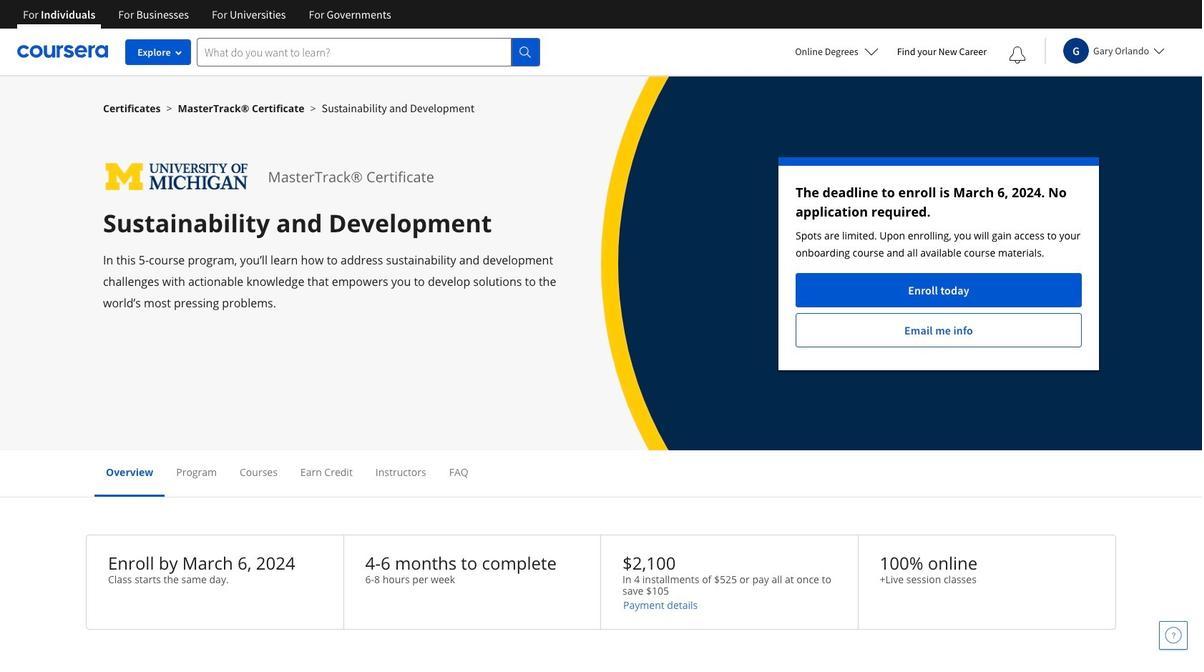 Task type: vqa. For each thing, say whether or not it's contained in the screenshot.
University of Michigan image
yes



Task type: describe. For each thing, give the bounding box(es) containing it.
What do you want to learn? text field
[[197, 38, 512, 66]]

certificate menu element
[[94, 451, 1108, 497]]

university of michigan image
[[103, 157, 251, 197]]



Task type: locate. For each thing, give the bounding box(es) containing it.
status
[[779, 157, 1099, 371]]

None search field
[[197, 38, 540, 66]]

coursera image
[[17, 40, 108, 63]]

banner navigation
[[11, 0, 403, 29]]

help center image
[[1165, 628, 1182, 645]]



